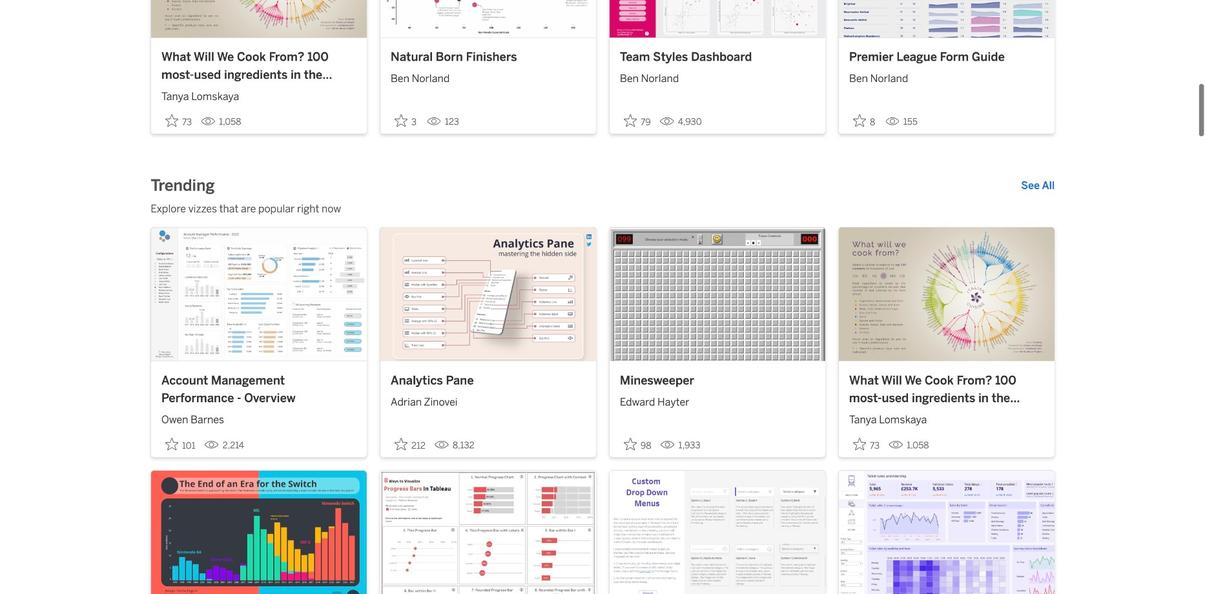 Task type: vqa. For each thing, say whether or not it's contained in the screenshot.
Add Favorite image
yes



Task type: locate. For each thing, give the bounding box(es) containing it.
add favorite image
[[165, 114, 178, 127], [624, 114, 637, 127], [165, 438, 178, 451], [395, 438, 408, 451], [853, 438, 866, 451]]

add favorite image
[[395, 114, 408, 127], [853, 114, 866, 127], [624, 438, 637, 451]]

Add Favorite button
[[161, 110, 196, 131], [391, 110, 422, 131], [620, 110, 655, 131], [850, 110, 881, 131], [161, 434, 199, 455], [391, 434, 430, 455], [620, 434, 656, 455], [850, 434, 884, 455]]

see all trending element
[[1022, 178, 1055, 194]]

2 horizontal spatial add favorite image
[[853, 114, 866, 127]]

workbook thumbnail image
[[151, 0, 367, 38], [380, 0, 596, 38], [610, 0, 826, 38], [839, 0, 1055, 38], [151, 227, 367, 361], [380, 227, 596, 361], [610, 227, 826, 361], [839, 227, 1055, 361], [151, 471, 367, 594], [380, 471, 596, 594], [610, 471, 826, 594], [839, 471, 1055, 594]]

trending heading
[[151, 175, 215, 196]]



Task type: describe. For each thing, give the bounding box(es) containing it.
1 horizontal spatial add favorite image
[[624, 438, 637, 451]]

0 horizontal spatial add favorite image
[[395, 114, 408, 127]]

explore vizzes that are popular right now element
[[151, 201, 1055, 217]]



